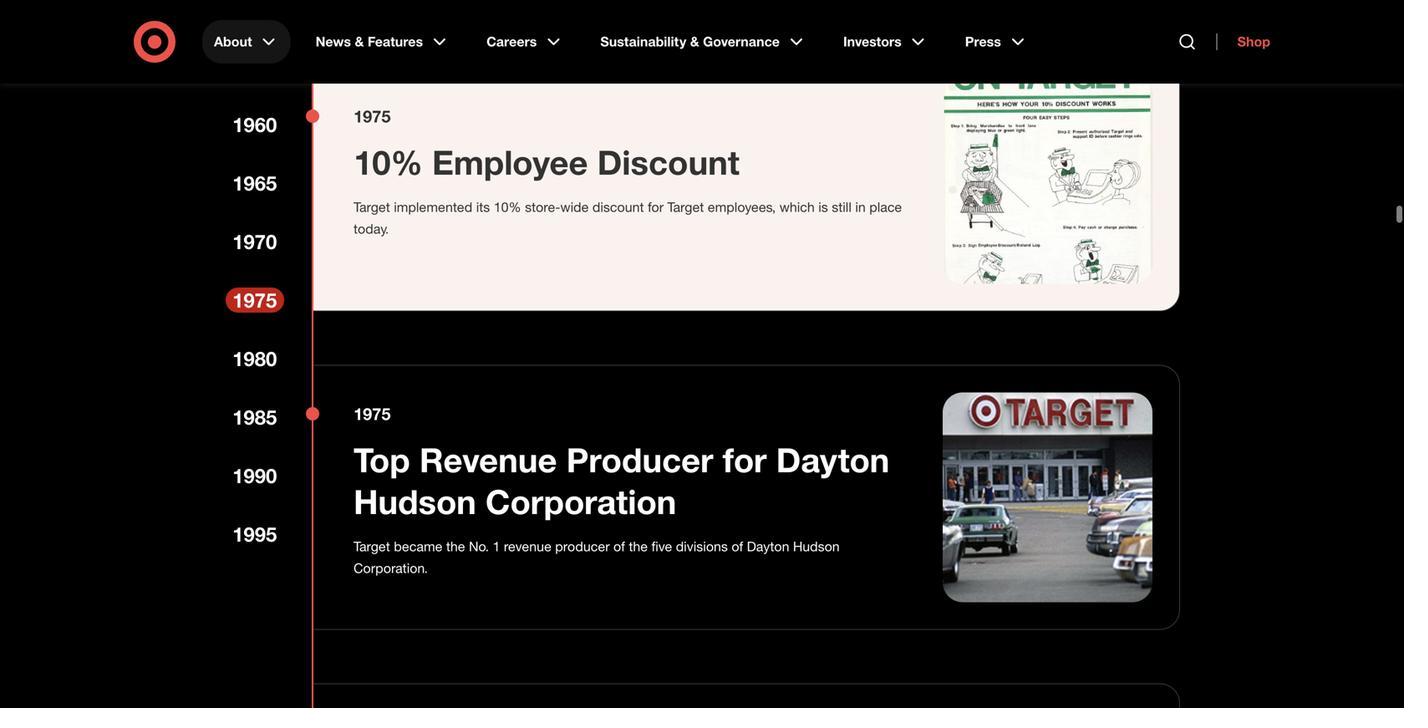 Task type: describe. For each thing, give the bounding box(es) containing it.
place
[[870, 199, 902, 215]]

target for revenue
[[354, 538, 390, 555]]

careers
[[487, 33, 537, 50]]

1995 link
[[226, 522, 284, 547]]

dayton inside top revenue producer for dayton hudson corporation
[[776, 439, 890, 480]]

corporation
[[486, 481, 677, 522]]

press
[[966, 33, 1002, 50]]

1975 for top revenue producer for dayton hudson corporation
[[354, 404, 391, 424]]

news & features
[[316, 33, 423, 50]]

no.
[[469, 538, 489, 555]]

producer
[[555, 538, 610, 555]]

1970
[[232, 230, 277, 254]]

10% employee discount
[[354, 142, 740, 183]]

1
[[493, 538, 500, 555]]

top revenue producer for dayton hudson corporation
[[354, 439, 890, 522]]

1990 link
[[226, 463, 284, 488]]

0 vertical spatial 10%
[[354, 142, 423, 183]]

hudson inside top revenue producer for dayton hudson corporation
[[354, 481, 476, 522]]

top
[[354, 439, 410, 480]]

store-
[[525, 199, 561, 215]]

for inside target implemented its 10% store-wide discount for target employees, which is still in place today.
[[648, 199, 664, 215]]

employee
[[432, 142, 588, 183]]

target implemented its 10% store-wide discount for target employees, which is still in place today.
[[354, 199, 902, 237]]

corporation.
[[354, 560, 428, 577]]

1995
[[232, 522, 277, 546]]

is
[[819, 199, 828, 215]]

shop link
[[1217, 33, 1271, 50]]

1985 link
[[226, 405, 284, 430]]

target became the no. 1 revenue producer of the five divisions of dayton hudson corporation.
[[354, 538, 840, 577]]

became
[[394, 538, 443, 555]]

1965 link
[[226, 171, 284, 196]]

shop
[[1238, 33, 1271, 50]]

1 the from the left
[[446, 538, 465, 555]]

features
[[368, 33, 423, 50]]

1990
[[232, 464, 277, 488]]

target down discount
[[668, 199, 704, 215]]

about
[[214, 33, 252, 50]]

divisions
[[676, 538, 728, 555]]

today.
[[354, 221, 389, 237]]

1985
[[232, 405, 277, 429]]

news & features link
[[304, 20, 462, 64]]

about link
[[202, 20, 291, 64]]

dayton inside 'target became the no. 1 revenue producer of the five divisions of dayton hudson corporation.'
[[747, 538, 790, 555]]

five
[[652, 538, 673, 555]]

revenue
[[504, 538, 552, 555]]



Task type: vqa. For each thing, say whether or not it's contained in the screenshot.
the 10% in the Target implemented its 10% store-wide discount for Target employees, which is still in place today.
yes



Task type: locate. For each thing, give the bounding box(es) containing it.
for inside top revenue producer for dayton hudson corporation
[[723, 439, 767, 480]]

target up today.
[[354, 199, 390, 215]]

careers link
[[475, 20, 576, 64]]

0 horizontal spatial the
[[446, 538, 465, 555]]

1975 link
[[226, 288, 284, 313]]

of
[[614, 538, 625, 555], [732, 538, 744, 555]]

10% inside target implemented its 10% store-wide discount for target employees, which is still in place today.
[[494, 199, 522, 215]]

1960 link
[[226, 112, 284, 137]]

discount
[[598, 142, 740, 183]]

governance
[[703, 33, 780, 50]]

hudson
[[354, 481, 476, 522], [793, 538, 840, 555]]

producer
[[567, 439, 714, 480]]

1 vertical spatial dayton
[[747, 538, 790, 555]]

10% up implemented
[[354, 142, 423, 183]]

a group of cars parked outside a building image
[[943, 393, 1153, 602]]

1 horizontal spatial 10%
[[494, 199, 522, 215]]

1 vertical spatial 1975
[[232, 288, 277, 312]]

1965
[[232, 171, 277, 195]]

10% right its
[[494, 199, 522, 215]]

0 vertical spatial for
[[648, 199, 664, 215]]

& right news
[[355, 33, 364, 50]]

text image
[[943, 74, 1153, 284]]

1 of from the left
[[614, 538, 625, 555]]

discount
[[593, 199, 644, 215]]

0 horizontal spatial of
[[614, 538, 625, 555]]

1 vertical spatial hudson
[[793, 538, 840, 555]]

sustainability
[[601, 33, 687, 50]]

1980 link
[[226, 346, 284, 371]]

its
[[476, 199, 490, 215]]

the
[[446, 538, 465, 555], [629, 538, 648, 555]]

1975 down 1970
[[232, 288, 277, 312]]

1 vertical spatial for
[[723, 439, 767, 480]]

10%
[[354, 142, 423, 183], [494, 199, 522, 215]]

2 the from the left
[[629, 538, 648, 555]]

2 of from the left
[[732, 538, 744, 555]]

2 & from the left
[[690, 33, 700, 50]]

1 horizontal spatial &
[[690, 33, 700, 50]]

revenue
[[420, 439, 557, 480]]

sustainability & governance
[[601, 33, 780, 50]]

employees,
[[708, 199, 776, 215]]

1975
[[354, 106, 391, 126], [232, 288, 277, 312], [354, 404, 391, 424]]

which
[[780, 199, 815, 215]]

1 horizontal spatial of
[[732, 538, 744, 555]]

investors link
[[832, 20, 940, 64]]

1 horizontal spatial for
[[723, 439, 767, 480]]

hudson inside 'target became the no. 1 revenue producer of the five divisions of dayton hudson corporation.'
[[793, 538, 840, 555]]

investors
[[844, 33, 902, 50]]

1 & from the left
[[355, 33, 364, 50]]

& left governance
[[690, 33, 700, 50]]

target
[[354, 199, 390, 215], [668, 199, 704, 215], [354, 538, 390, 555]]

news
[[316, 33, 351, 50]]

0 horizontal spatial 10%
[[354, 142, 423, 183]]

1980
[[232, 347, 277, 371]]

0 horizontal spatial hudson
[[354, 481, 476, 522]]

target for employee
[[354, 199, 390, 215]]

1975 down news & features
[[354, 106, 391, 126]]

1 vertical spatial 10%
[[494, 199, 522, 215]]

target up corporation.
[[354, 538, 390, 555]]

the left five
[[629, 538, 648, 555]]

0 vertical spatial dayton
[[776, 439, 890, 480]]

the left no.
[[446, 538, 465, 555]]

&
[[355, 33, 364, 50], [690, 33, 700, 50]]

sustainability & governance link
[[589, 20, 819, 64]]

& for governance
[[690, 33, 700, 50]]

of right producer
[[614, 538, 625, 555]]

still
[[832, 199, 852, 215]]

wide
[[561, 199, 589, 215]]

dayton
[[776, 439, 890, 480], [747, 538, 790, 555]]

0 vertical spatial 1975
[[354, 106, 391, 126]]

0 vertical spatial hudson
[[354, 481, 476, 522]]

of right divisions
[[732, 538, 744, 555]]

& for features
[[355, 33, 364, 50]]

implemented
[[394, 199, 473, 215]]

press link
[[954, 20, 1040, 64]]

target inside 'target became the no. 1 revenue producer of the five divisions of dayton hudson corporation.'
[[354, 538, 390, 555]]

1975 for 10% employee discount
[[354, 106, 391, 126]]

0 horizontal spatial for
[[648, 199, 664, 215]]

1 horizontal spatial hudson
[[793, 538, 840, 555]]

1 horizontal spatial the
[[629, 538, 648, 555]]

1970 link
[[226, 229, 284, 254]]

0 horizontal spatial &
[[355, 33, 364, 50]]

2 vertical spatial 1975
[[354, 404, 391, 424]]

for
[[648, 199, 664, 215], [723, 439, 767, 480]]

1960
[[232, 112, 277, 137]]

1975 up "top" at the left
[[354, 404, 391, 424]]

in
[[856, 199, 866, 215]]



